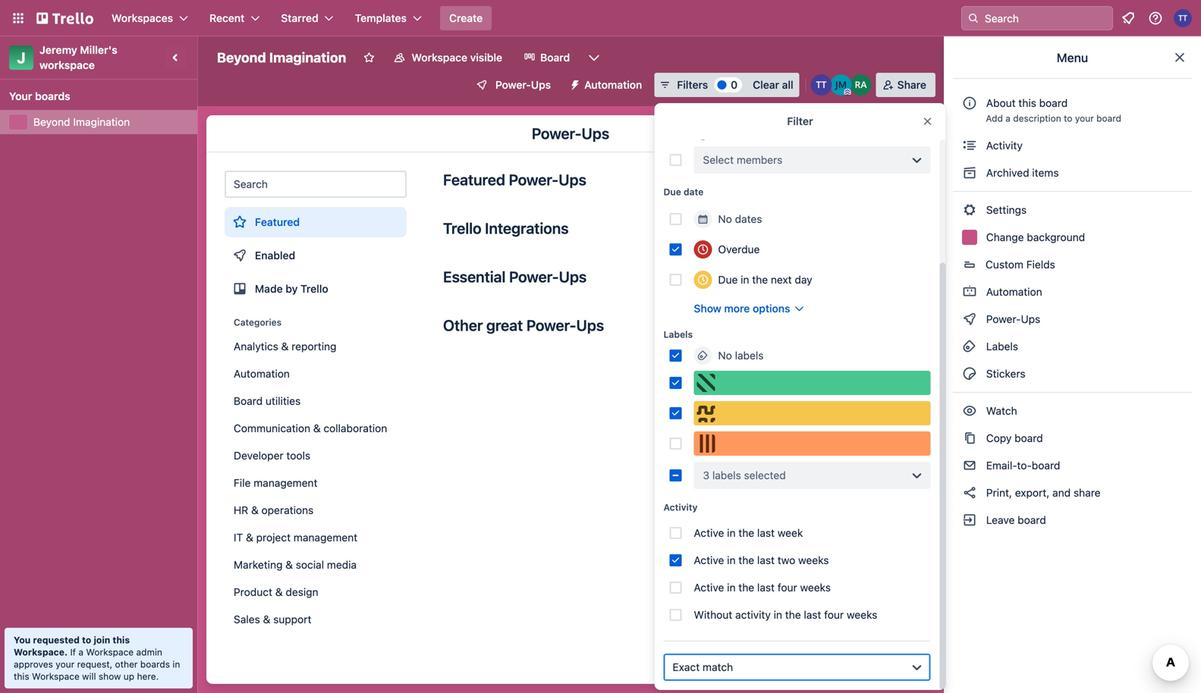 Task type: vqa. For each thing, say whether or not it's contained in the screenshot.
text field
no



Task type: locate. For each thing, give the bounding box(es) containing it.
4 sm image from the top
[[962, 312, 978, 327]]

sm image for settings
[[962, 203, 978, 218]]

0 vertical spatial weeks
[[798, 554, 829, 567]]

create button
[[440, 6, 492, 30]]

made by trello
[[255, 283, 328, 295]]

0 vertical spatial active
[[694, 527, 724, 540]]

sm image inside 'settings' link
[[962, 203, 978, 218]]

sm image for archived items
[[962, 165, 978, 181]]

in right activity
[[774, 609, 782, 622]]

0 vertical spatial this
[[1019, 97, 1037, 109]]

activity up archived
[[984, 139, 1023, 152]]

1 vertical spatial automation
[[984, 286, 1043, 298]]

categories
[[234, 317, 282, 328]]

sm image inside power-ups link
[[962, 312, 978, 327]]

0 vertical spatial management
[[254, 477, 318, 490]]

1 no from the top
[[718, 213, 732, 225]]

8 sm image from the top
[[962, 431, 978, 446]]

0 horizontal spatial beyond
[[33, 116, 70, 128]]

0 horizontal spatial workspace
[[32, 672, 80, 682]]

power- down visible
[[496, 79, 531, 91]]

change
[[986, 231, 1024, 244]]

sm image inside automation link
[[962, 285, 978, 300]]

& down the board utilities link
[[313, 422, 321, 435]]

power-ups inside button
[[496, 79, 551, 91]]

0 horizontal spatial to
[[82, 635, 91, 646]]

1 vertical spatial four
[[824, 609, 844, 622]]

due
[[664, 187, 681, 197], [718, 274, 738, 286]]

beyond down recent dropdown button
[[217, 49, 266, 66]]

boards right your
[[35, 90, 70, 102]]

two
[[778, 554, 796, 567]]

your inside if a workspace admin approves your request, other boards in this workspace will show up here.
[[56, 660, 75, 670]]

1 horizontal spatial beyond
[[217, 49, 266, 66]]

5 sm image from the top
[[962, 339, 978, 354]]

match
[[703, 661, 733, 674]]

1 vertical spatial workspace
[[86, 647, 134, 658]]

the right activity
[[785, 609, 801, 622]]

leave board link
[[953, 508, 1192, 533]]

1 horizontal spatial activity
[[984, 139, 1023, 152]]

this right join
[[113, 635, 130, 646]]

will
[[82, 672, 96, 682]]

boards inside your boards with 1 items element
[[35, 90, 70, 102]]

labels for 3
[[713, 469, 741, 482]]

2 sm image from the top
[[962, 203, 978, 218]]

trello up essential
[[443, 219, 482, 237]]

sm image inside activity link
[[962, 138, 978, 153]]

& right it
[[246, 532, 253, 544]]

weeks for active in the last two weeks
[[798, 554, 829, 567]]

board left customize views image
[[540, 51, 570, 64]]

2 horizontal spatial this
[[1019, 97, 1037, 109]]

to left join
[[82, 635, 91, 646]]

email-to-board
[[984, 460, 1061, 472]]

back to home image
[[36, 6, 93, 30]]

this inside if a workspace admin approves your request, other boards in this workspace will show up here.
[[14, 672, 29, 682]]

in for due in the next day
[[741, 274, 749, 286]]

due left date
[[664, 187, 681, 197]]

no
[[718, 213, 732, 225], [718, 349, 732, 362]]

enabled
[[255, 249, 295, 262]]

sm image for email-to-board
[[962, 458, 978, 474]]

0 horizontal spatial a
[[78, 647, 84, 658]]

your up activity link
[[1075, 113, 1094, 124]]

0 horizontal spatial beyond imagination
[[33, 116, 130, 128]]

analytics & reporting link
[[225, 335, 407, 359]]

a
[[1006, 113, 1011, 124], [78, 647, 84, 658]]

sm image left archived
[[962, 165, 978, 181]]

1 horizontal spatial automation link
[[953, 280, 1192, 304]]

last left week
[[757, 527, 775, 540]]

day
[[795, 274, 813, 286]]

it & project management
[[234, 532, 358, 544]]

7 sm image from the top
[[962, 404, 978, 419]]

communication
[[234, 422, 310, 435]]

a inside if a workspace admin approves your request, other boards in this workspace will show up here.
[[78, 647, 84, 658]]

in up show more options
[[741, 274, 749, 286]]

sm image inside leave board link
[[962, 513, 978, 528]]

2 active from the top
[[694, 554, 724, 567]]

1 vertical spatial this
[[113, 635, 130, 646]]

1 vertical spatial to
[[82, 635, 91, 646]]

0 vertical spatial automation link
[[953, 280, 1192, 304]]

featured inside featured link
[[255, 216, 300, 228]]

1 horizontal spatial automation
[[584, 79, 642, 91]]

1 horizontal spatial imagination
[[269, 49, 346, 66]]

beyond inside 'link'
[[33, 116, 70, 128]]

0 horizontal spatial boards
[[35, 90, 70, 102]]

communication & collaboration link
[[225, 417, 407, 441]]

the up activity
[[739, 582, 755, 594]]

1 vertical spatial active
[[694, 554, 724, 567]]

0 vertical spatial your
[[1075, 113, 1094, 124]]

1 vertical spatial featured
[[255, 216, 300, 228]]

sm image inside automation button
[[563, 73, 584, 94]]

& for social
[[286, 559, 293, 571]]

clear all button
[[747, 73, 800, 97]]

last left two
[[757, 554, 775, 567]]

sm image for power-ups
[[962, 312, 978, 327]]

labels right 3
[[713, 469, 741, 482]]

2 horizontal spatial automation
[[984, 286, 1043, 298]]

automation down custom fields at the right top
[[984, 286, 1043, 298]]

1 vertical spatial sm image
[[962, 165, 978, 181]]

management down hr & operations link
[[294, 532, 358, 544]]

active
[[694, 527, 724, 540], [694, 554, 724, 567], [694, 582, 724, 594]]

jeremy
[[39, 44, 77, 56]]

0 horizontal spatial automation link
[[225, 362, 407, 386]]

0 horizontal spatial board
[[234, 395, 263, 408]]

1 horizontal spatial a
[[1006, 113, 1011, 124]]

the left next
[[752, 274, 768, 286]]

request,
[[77, 660, 112, 670]]

your boards
[[9, 90, 70, 102]]

sm image left print,
[[962, 486, 978, 501]]

active in the last two weeks
[[694, 554, 829, 567]]

imagination inside 'link'
[[73, 116, 130, 128]]

0 vertical spatial automation
[[584, 79, 642, 91]]

workspace down approves in the left bottom of the page
[[32, 672, 80, 682]]

2 vertical spatial automation
[[234, 368, 290, 380]]

due up more
[[718, 274, 738, 286]]

Board name text field
[[209, 46, 354, 70]]

0 horizontal spatial imagination
[[73, 116, 130, 128]]

10 sm image from the top
[[962, 513, 978, 528]]

sm image inside print, export, and share link
[[962, 486, 978, 501]]

a right if
[[78, 647, 84, 658]]

featured up trello integrations in the left of the page
[[443, 171, 505, 189]]

in right other
[[173, 660, 180, 670]]

sm image inside watch link
[[962, 404, 978, 419]]

beyond down your boards
[[33, 116, 70, 128]]

leave board
[[984, 514, 1046, 527]]

0 vertical spatial featured
[[443, 171, 505, 189]]

the for four
[[739, 582, 755, 594]]

this down approves in the left bottom of the page
[[14, 672, 29, 682]]

3 active from the top
[[694, 582, 724, 594]]

project
[[256, 532, 291, 544]]

1 horizontal spatial labels
[[984, 340, 1019, 353]]

1 horizontal spatial beyond imagination
[[217, 49, 346, 66]]

2 vertical spatial active
[[694, 582, 724, 594]]

& right 'sales'
[[263, 614, 270, 626]]

in up "active in the last two weeks"
[[727, 527, 736, 540]]

1 vertical spatial your
[[56, 660, 75, 670]]

0 vertical spatial beyond imagination
[[217, 49, 346, 66]]

watch
[[984, 405, 1020, 417]]

filter
[[787, 115, 813, 128]]

power-ups button
[[465, 73, 560, 97]]

& right analytics
[[281, 340, 289, 353]]

power- inside button
[[496, 79, 531, 91]]

no for no labels
[[718, 349, 732, 362]]

terry turtle (terryturtle) image right open information menu image
[[1174, 9, 1192, 27]]

primary element
[[0, 0, 1201, 36]]

beyond imagination link
[[33, 115, 188, 130]]

your down if
[[56, 660, 75, 670]]

board for board
[[540, 51, 570, 64]]

the up "active in the last two weeks"
[[739, 527, 755, 540]]

1 vertical spatial beyond
[[33, 116, 70, 128]]

in down 'active in the last week'
[[727, 554, 736, 567]]

2 vertical spatial weeks
[[847, 609, 878, 622]]

1 vertical spatial beyond imagination
[[33, 116, 130, 128]]

0 vertical spatial trello
[[443, 219, 482, 237]]

board up to-
[[1015, 432, 1043, 445]]

board utilities
[[234, 395, 301, 408]]

weeks for active in the last four weeks
[[800, 582, 831, 594]]

0 horizontal spatial due
[[664, 187, 681, 197]]

week
[[778, 527, 803, 540]]

terry turtle (terryturtle) image
[[1174, 9, 1192, 27], [694, 122, 712, 140]]

more
[[724, 302, 750, 315]]

a right add
[[1006, 113, 1011, 124]]

6 sm image from the top
[[962, 367, 978, 382]]

custom
[[986, 258, 1024, 271]]

power-ups down board link
[[496, 79, 551, 91]]

imagination inside text field
[[269, 49, 346, 66]]

activity
[[984, 139, 1023, 152], [664, 502, 698, 513]]

active down 3
[[694, 527, 724, 540]]

beyond imagination down your boards with 1 items element
[[33, 116, 130, 128]]

ups inside button
[[531, 79, 551, 91]]

active for active in the last two weeks
[[694, 554, 724, 567]]

to up activity link
[[1064, 113, 1073, 124]]

0 horizontal spatial featured
[[255, 216, 300, 228]]

management
[[254, 477, 318, 490], [294, 532, 358, 544]]

and
[[1053, 487, 1071, 499]]

9 sm image from the top
[[962, 458, 978, 474]]

automation link up the board utilities link
[[225, 362, 407, 386]]

& for design
[[275, 586, 283, 599]]

dates
[[735, 213, 762, 225]]

0 vertical spatial four
[[778, 582, 797, 594]]

1 horizontal spatial boards
[[140, 660, 170, 670]]

& for collaboration
[[313, 422, 321, 435]]

0 vertical spatial terry turtle (terryturtle) image
[[1174, 9, 1192, 27]]

featured for featured
[[255, 216, 300, 228]]

1 sm image from the top
[[962, 138, 978, 153]]

1 horizontal spatial terry turtle (terryturtle) image
[[1174, 9, 1192, 27]]

board up activity link
[[1097, 113, 1122, 124]]

power-
[[496, 79, 531, 91], [532, 124, 582, 142], [509, 171, 559, 189], [509, 268, 559, 286], [986, 313, 1021, 326], [527, 316, 576, 334]]

design
[[286, 586, 318, 599]]

2 vertical spatial sm image
[[962, 486, 978, 501]]

1 horizontal spatial to
[[1064, 113, 1073, 124]]

show more options
[[694, 302, 790, 315]]

0 vertical spatial sm image
[[563, 73, 584, 94]]

board left utilities
[[234, 395, 263, 408]]

beyond imagination inside text field
[[217, 49, 346, 66]]

workspace left visible
[[412, 51, 468, 64]]

0 horizontal spatial this
[[14, 672, 29, 682]]

other
[[443, 316, 483, 334]]

options
[[753, 302, 790, 315]]

no left dates
[[718, 213, 732, 225]]

active for active in the last four weeks
[[694, 582, 724, 594]]

sm image for activity
[[962, 138, 978, 153]]

board up print, export, and share
[[1032, 460, 1061, 472]]

this up description
[[1019, 97, 1037, 109]]

background
[[1027, 231, 1085, 244]]

1 horizontal spatial due
[[718, 274, 738, 286]]

workspace
[[412, 51, 468, 64], [86, 647, 134, 658], [32, 672, 80, 682]]

1 horizontal spatial board
[[540, 51, 570, 64]]

this
[[1019, 97, 1037, 109], [113, 635, 130, 646], [14, 672, 29, 682]]

0 vertical spatial a
[[1006, 113, 1011, 124]]

great
[[486, 316, 523, 334]]

last down "active in the last two weeks"
[[757, 582, 775, 594]]

other
[[115, 660, 138, 670]]

sm image inside labels link
[[962, 339, 978, 354]]

0 vertical spatial workspace
[[412, 51, 468, 64]]

beyond imagination down the starred
[[217, 49, 346, 66]]

miller's
[[80, 44, 117, 56]]

2 vertical spatial this
[[14, 672, 29, 682]]

this inside about this board add a description to your board
[[1019, 97, 1037, 109]]

in
[[741, 274, 749, 286], [727, 527, 736, 540], [727, 554, 736, 567], [727, 582, 736, 594], [774, 609, 782, 622], [173, 660, 180, 670]]

workspace down join
[[86, 647, 134, 658]]

the down 'active in the last week'
[[739, 554, 755, 567]]

activity up 'active in the last week'
[[664, 502, 698, 513]]

color: yellow, title: none element
[[694, 401, 931, 426]]

0 vertical spatial board
[[540, 51, 570, 64]]

sm image inside email-to-board link
[[962, 458, 978, 474]]

1 vertical spatial boards
[[140, 660, 170, 670]]

0 vertical spatial boards
[[35, 90, 70, 102]]

1 vertical spatial imagination
[[73, 116, 130, 128]]

1 vertical spatial automation link
[[225, 362, 407, 386]]

1 horizontal spatial your
[[1075, 113, 1094, 124]]

0 horizontal spatial your
[[56, 660, 75, 670]]

1 vertical spatial board
[[234, 395, 263, 408]]

0 horizontal spatial terry turtle (terryturtle) image
[[694, 122, 712, 140]]

terry turtle (terryturtle) image
[[811, 74, 832, 96]]

1 vertical spatial trello
[[301, 283, 328, 295]]

due date
[[664, 187, 704, 197]]

activity link
[[953, 134, 1192, 158]]

made by trello link
[[225, 274, 407, 304]]

1 active from the top
[[694, 527, 724, 540]]

sm image for copy board
[[962, 431, 978, 446]]

& left design
[[275, 586, 283, 599]]

your
[[1075, 113, 1094, 124], [56, 660, 75, 670]]

sm image inside stickers link
[[962, 367, 978, 382]]

leave
[[986, 514, 1015, 527]]

automation up the 'board utilities'
[[234, 368, 290, 380]]

sm image inside copy board link
[[962, 431, 978, 446]]

2 no from the top
[[718, 349, 732, 362]]

active in the last week
[[694, 527, 803, 540]]

star or unstar board image
[[363, 52, 375, 64]]

0 vertical spatial to
[[1064, 113, 1073, 124]]

1 horizontal spatial featured
[[443, 171, 505, 189]]

no dates
[[718, 213, 762, 225]]

terry turtle (terryturtle) image up select
[[694, 122, 712, 140]]

automation link up power-ups link
[[953, 280, 1192, 304]]

the for two
[[739, 554, 755, 567]]

it & project management link
[[225, 526, 407, 550]]

0 vertical spatial due
[[664, 187, 681, 197]]

board for board utilities
[[234, 395, 263, 408]]

sm image
[[563, 73, 584, 94], [962, 165, 978, 181], [962, 486, 978, 501]]

imagination down your boards with 1 items element
[[73, 116, 130, 128]]

1 vertical spatial due
[[718, 274, 738, 286]]

board
[[540, 51, 570, 64], [234, 395, 263, 408]]

ups
[[531, 79, 551, 91], [582, 124, 610, 142], [559, 171, 587, 189], [559, 268, 587, 286], [1021, 313, 1041, 326], [576, 316, 604, 334]]

share
[[898, 79, 927, 91]]

ruby anderson (rubyanderson7) image
[[851, 74, 872, 96]]

boards down admin
[[140, 660, 170, 670]]

2 vertical spatial workspace
[[32, 672, 80, 682]]

3 sm image from the top
[[962, 285, 978, 300]]

0 vertical spatial no
[[718, 213, 732, 225]]

in for active in the last four weeks
[[727, 582, 736, 594]]

board utilities link
[[225, 389, 407, 414]]

featured link
[[225, 207, 407, 238]]

workspace visible button
[[384, 46, 512, 70]]

developer
[[234, 450, 284, 462]]

essential power-ups
[[443, 268, 587, 286]]

support
[[273, 614, 312, 626]]

labels down show more options button
[[735, 349, 764, 362]]

no down more
[[718, 349, 732, 362]]

power- right great
[[527, 316, 576, 334]]

communication & collaboration
[[234, 422, 387, 435]]

2 horizontal spatial workspace
[[412, 51, 468, 64]]

power- down integrations
[[509, 268, 559, 286]]

beyond inside text field
[[217, 49, 266, 66]]

sales & support
[[234, 614, 312, 626]]

this member is an admin of this board. image
[[844, 89, 851, 96]]

1 vertical spatial no
[[718, 349, 732, 362]]

custom fields
[[986, 258, 1056, 271]]

share button
[[876, 73, 936, 97]]

1 horizontal spatial this
[[113, 635, 130, 646]]

active up without
[[694, 582, 724, 594]]

power-ups down automation button
[[532, 124, 610, 142]]

hr & operations link
[[225, 499, 407, 523]]

1 vertical spatial weeks
[[800, 582, 831, 594]]

1 vertical spatial activity
[[664, 502, 698, 513]]

sm image down board link
[[563, 73, 584, 94]]

the
[[752, 274, 768, 286], [739, 527, 755, 540], [739, 554, 755, 567], [739, 582, 755, 594], [785, 609, 801, 622]]

the for day
[[752, 274, 768, 286]]

in up without
[[727, 582, 736, 594]]

0 vertical spatial beyond
[[217, 49, 266, 66]]

power-ups down custom fields at the right top
[[984, 313, 1044, 326]]

management up operations
[[254, 477, 318, 490]]

0 vertical spatial imagination
[[269, 49, 346, 66]]

& for reporting
[[281, 340, 289, 353]]

sm image inside 'archived items' link
[[962, 165, 978, 181]]

active down 'active in the last week'
[[694, 554, 724, 567]]

automation down customize views image
[[584, 79, 642, 91]]

trello right by
[[301, 283, 328, 295]]

0 notifications image
[[1119, 9, 1138, 27]]

sm image
[[962, 138, 978, 153], [962, 203, 978, 218], [962, 285, 978, 300], [962, 312, 978, 327], [962, 339, 978, 354], [962, 367, 978, 382], [962, 404, 978, 419], [962, 431, 978, 446], [962, 458, 978, 474], [962, 513, 978, 528]]

if
[[70, 647, 76, 658]]

featured up enabled
[[255, 216, 300, 228]]

create
[[449, 12, 483, 24]]

& right hr
[[251, 504, 259, 517]]

0 vertical spatial labels
[[735, 349, 764, 362]]

1 vertical spatial a
[[78, 647, 84, 658]]

imagination down starred dropdown button in the top left of the page
[[269, 49, 346, 66]]

automation inside button
[[584, 79, 642, 91]]

1 vertical spatial labels
[[713, 469, 741, 482]]

& left social on the bottom of page
[[286, 559, 293, 571]]

board
[[1040, 97, 1068, 109], [1097, 113, 1122, 124], [1015, 432, 1043, 445], [1032, 460, 1061, 472], [1018, 514, 1046, 527]]

0 vertical spatial power-ups
[[496, 79, 551, 91]]

imagination
[[269, 49, 346, 66], [73, 116, 130, 128]]



Task type: describe. For each thing, give the bounding box(es) containing it.
settings
[[984, 204, 1027, 216]]

starred button
[[272, 6, 343, 30]]

archived
[[986, 167, 1030, 179]]

featured for featured power-ups
[[443, 171, 505, 189]]

print,
[[986, 487, 1012, 499]]

sm image for print, export, and share
[[962, 486, 978, 501]]

copy
[[986, 432, 1012, 445]]

jeremy miller (jeremymiller198) image
[[831, 74, 852, 96]]

1 vertical spatial management
[[294, 532, 358, 544]]

0 horizontal spatial labels
[[664, 329, 693, 340]]

in for active in the last week
[[727, 527, 736, 540]]

a inside about this board add a description to your board
[[1006, 113, 1011, 124]]

this inside you requested to join this workspace.
[[113, 635, 130, 646]]

workspace inside button
[[412, 51, 468, 64]]

marketing & social media link
[[225, 553, 407, 578]]

select members
[[703, 154, 783, 166]]

automation button
[[563, 73, 651, 97]]

due for due in the next day
[[718, 274, 738, 286]]

change background link
[[953, 225, 1192, 250]]

last down active in the last four weeks
[[804, 609, 822, 622]]

show
[[99, 672, 121, 682]]

the for week
[[739, 527, 755, 540]]

hr & operations
[[234, 504, 314, 517]]

trello integrations
[[443, 219, 569, 237]]

& for support
[[263, 614, 270, 626]]

print, export, and share link
[[953, 481, 1192, 505]]

you requested to join this workspace.
[[14, 635, 130, 658]]

close popover image
[[922, 115, 934, 128]]

select
[[703, 154, 734, 166]]

product
[[234, 586, 273, 599]]

operations
[[262, 504, 314, 517]]

requested
[[33, 635, 80, 646]]

to-
[[1017, 460, 1032, 472]]

items
[[1032, 167, 1059, 179]]

your inside about this board add a description to your board
[[1075, 113, 1094, 124]]

open information menu image
[[1148, 11, 1163, 26]]

board down export,
[[1018, 514, 1046, 527]]

share
[[1074, 487, 1101, 499]]

developer tools link
[[225, 444, 407, 468]]

add
[[986, 113, 1003, 124]]

members
[[737, 154, 783, 166]]

1 vertical spatial power-ups
[[532, 124, 610, 142]]

last for week
[[757, 527, 775, 540]]

active for active in the last week
[[694, 527, 724, 540]]

customize views image
[[587, 50, 602, 65]]

sm image for labels
[[962, 339, 978, 354]]

no labels
[[718, 349, 764, 362]]

& for operations
[[251, 504, 259, 517]]

to inside you requested to join this workspace.
[[82, 635, 91, 646]]

workspaces button
[[102, 6, 197, 30]]

show
[[694, 302, 722, 315]]

export,
[[1015, 487, 1050, 499]]

0 horizontal spatial activity
[[664, 502, 698, 513]]

Search field
[[980, 7, 1113, 30]]

last for two
[[757, 554, 775, 567]]

3
[[703, 469, 710, 482]]

your boards with 1 items element
[[9, 87, 181, 105]]

board link
[[515, 46, 579, 70]]

starred
[[281, 12, 319, 24]]

reporting
[[292, 340, 337, 353]]

0 horizontal spatial automation
[[234, 368, 290, 380]]

0 horizontal spatial four
[[778, 582, 797, 594]]

fields
[[1027, 258, 1056, 271]]

show more options button
[[694, 301, 806, 316]]

about this board add a description to your board
[[986, 97, 1122, 124]]

active in the last four weeks
[[694, 582, 831, 594]]

made
[[255, 283, 283, 295]]

here.
[[137, 672, 159, 682]]

email-to-board link
[[953, 454, 1192, 478]]

collaboration
[[324, 422, 387, 435]]

marketing & social media
[[234, 559, 357, 571]]

Search text field
[[225, 171, 407, 198]]

tools
[[286, 450, 310, 462]]

about
[[986, 97, 1016, 109]]

join
[[94, 635, 110, 646]]

2 vertical spatial power-ups
[[984, 313, 1044, 326]]

file management link
[[225, 471, 407, 496]]

without
[[694, 609, 733, 622]]

power- up the stickers at bottom
[[986, 313, 1021, 326]]

no for no dates
[[718, 213, 732, 225]]

labels for no
[[735, 349, 764, 362]]

copy board
[[984, 432, 1043, 445]]

file
[[234, 477, 251, 490]]

description
[[1013, 113, 1062, 124]]

your
[[9, 90, 32, 102]]

in for active in the last two weeks
[[727, 554, 736, 567]]

workspace visible
[[412, 51, 502, 64]]

product & design link
[[225, 581, 407, 605]]

boards inside if a workspace admin approves your request, other boards in this workspace will show up here.
[[140, 660, 170, 670]]

due for due date
[[664, 187, 681, 197]]

due in the next day
[[718, 274, 813, 286]]

sm image for stickers
[[962, 367, 978, 382]]

featured power-ups
[[443, 171, 587, 189]]

board up description
[[1040, 97, 1068, 109]]

all
[[782, 79, 794, 91]]

1 horizontal spatial workspace
[[86, 647, 134, 658]]

visible
[[470, 51, 502, 64]]

product & design
[[234, 586, 318, 599]]

workspace navigation collapse icon image
[[165, 47, 187, 68]]

to inside about this board add a description to your board
[[1064, 113, 1073, 124]]

social
[[296, 559, 324, 571]]

sales & support link
[[225, 608, 407, 632]]

approves
[[14, 660, 53, 670]]

templates button
[[346, 6, 431, 30]]

power- up integrations
[[509, 171, 559, 189]]

1 horizontal spatial trello
[[443, 219, 482, 237]]

color: orange, title: none element
[[694, 432, 931, 456]]

& for project
[[246, 532, 253, 544]]

utilities
[[266, 395, 301, 408]]

0 vertical spatial activity
[[984, 139, 1023, 152]]

other great power-ups
[[443, 316, 604, 334]]

archived items link
[[953, 161, 1192, 185]]

in inside if a workspace admin approves your request, other boards in this workspace will show up here.
[[173, 660, 180, 670]]

1 vertical spatial terry turtle (terryturtle) image
[[694, 122, 712, 140]]

color: green, title: none element
[[694, 371, 931, 395]]

admin
[[136, 647, 162, 658]]

0 horizontal spatial trello
[[301, 283, 328, 295]]

copy board link
[[953, 427, 1192, 451]]

essential
[[443, 268, 506, 286]]

print, export, and share
[[984, 487, 1101, 499]]

sm image for leave board
[[962, 513, 978, 528]]

watch link
[[953, 399, 1192, 423]]

sm image for watch
[[962, 404, 978, 419]]

it
[[234, 532, 243, 544]]

beyond imagination inside 'link'
[[33, 116, 130, 128]]

search image
[[968, 12, 980, 24]]

recent button
[[200, 6, 269, 30]]

email-
[[986, 460, 1017, 472]]

sm image for automation
[[962, 285, 978, 300]]

menu
[[1057, 50, 1088, 65]]

analytics
[[234, 340, 278, 353]]

power- up featured power-ups
[[532, 124, 582, 142]]

last for four
[[757, 582, 775, 594]]

1 horizontal spatial four
[[824, 609, 844, 622]]

enabled link
[[225, 241, 407, 271]]

activity
[[735, 609, 771, 622]]



